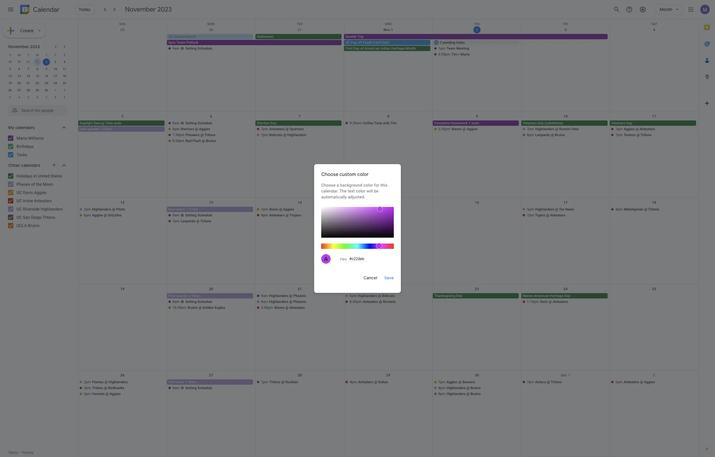 Task type: vqa. For each thing, say whether or not it's contained in the screenshot.
Go back icon
no



Task type: describe. For each thing, give the bounding box(es) containing it.
davis
[[23, 190, 33, 195]]

29 down sun at the top left of the page
[[120, 28, 125, 32]]

redhawks
[[108, 386, 124, 390]]

diego
[[31, 215, 42, 220]]

thanksgiving day
[[435, 294, 463, 298]]

pioneers
[[186, 133, 200, 137]]

17 element
[[52, 73, 59, 80]]

7pm for 7pm toreros @ tritons
[[616, 133, 623, 137]]

save
[[385, 275, 394, 281]]

tritons for 4pm midshipmen @ tritons
[[649, 207, 660, 211]]

2 phoenix from the top
[[294, 300, 306, 304]]

bison
[[270, 207, 278, 211]]

5 for november 2023
[[9, 67, 11, 71]]

5pm for 5pm team potluck
[[168, 40, 176, 45]]

0 vertical spatial 3
[[565, 28, 567, 32]]

phases of the moon
[[17, 182, 53, 187]]

8pm anteaters @ trojans
[[261, 213, 302, 217]]

today button
[[75, 4, 94, 15]]

10:30pm
[[173, 306, 186, 310]]

dukes
[[379, 380, 388, 384]]

0 vertical spatial 2023
[[158, 5, 172, 14]]

2 vertical spatial color
[[356, 189, 366, 193]]

7pm for 7pm tigers @ anteaters
[[527, 213, 534, 217]]

time for coffee
[[374, 121, 382, 125]]

1:27am
[[186, 207, 198, 211]]

12 element
[[7, 73, 14, 80]]

uc davis aggies
[[17, 190, 47, 195]]

2 down thu
[[476, 28, 478, 32]]

october 30 element
[[16, 58, 23, 66]]

2 pending tasks button
[[433, 40, 519, 45]]

21 inside row group
[[27, 81, 30, 85]]

2 setting schedule from the top
[[186, 121, 212, 125]]

0 horizontal spatial tim
[[391, 121, 397, 125]]

8:30pm
[[173, 139, 185, 143]]

veterans for 7pm aggies @ anteaters
[[612, 121, 626, 125]]

phases
[[17, 182, 30, 187]]

1 horizontal spatial november 2023
[[125, 5, 172, 14]]

4pm for 4pm anteaters @ dukes
[[350, 380, 357, 384]]

1 horizontal spatial 19
[[120, 287, 125, 291]]

my calendars
[[8, 125, 35, 130]]

pay
[[351, 40, 357, 45]]

5pm highlanders @ tar heels
[[527, 207, 575, 211]]

25 element
[[61, 80, 68, 87]]

cell containing daylight saving time ends
[[78, 120, 167, 144]]

1:16am
[[185, 380, 197, 384]]

full
[[168, 380, 174, 384]]

other
[[8, 163, 20, 168]]

2 8pm highlanders @ bruins from the top
[[439, 392, 481, 396]]

7pm for 7pm aggies @ anteaters
[[616, 127, 623, 131]]

off
[[358, 40, 362, 45]]

1 8pm highlanders @ bruins from the top
[[439, 386, 481, 390]]

waves for waves @ anteaters
[[274, 306, 285, 310]]

main drawer image
[[7, 6, 14, 13]]

1:15pm owls @ anteaters
[[527, 300, 569, 304]]

10 element
[[52, 66, 59, 73]]

halloween
[[257, 35, 274, 39]]

heels
[[566, 207, 575, 211]]

toreros
[[624, 133, 636, 137]]

7pm sharks @ bruins
[[350, 207, 384, 211]]

7pm tigers @ anteaters
[[527, 213, 566, 217]]

december 3 element
[[7, 94, 14, 101]]

choose for choose custom color
[[322, 172, 339, 177]]

wed
[[385, 22, 392, 26]]

0 vertical spatial american
[[365, 46, 380, 50]]

1 phoenix from the top
[[294, 294, 306, 298]]

row containing 3
[[6, 94, 69, 101]]

0 horizontal spatial bobcats
[[270, 133, 283, 137]]

moon
[[43, 182, 53, 187]]

my
[[8, 125, 14, 130]]

october 31 element
[[25, 58, 32, 66]]

1pm for 1pm bison @ aggies
[[261, 207, 268, 211]]

cell containing 2 pending tasks
[[433, 34, 522, 58]]

choose for choose a background color for this calendar. the text color will be automatically adjusted.
[[322, 183, 336, 187]]

0 vertical spatial maria
[[461, 52, 470, 56]]

10 for sun
[[564, 114, 568, 118]]

5pm hornets @ aggies
[[84, 392, 121, 396]]

be
[[374, 189, 379, 193]]

2 setting from the top
[[186, 121, 197, 125]]

tritons down flames
[[92, 386, 103, 390]]

1 right the dec
[[569, 373, 571, 377]]

leopards for leopards @ bruins
[[536, 133, 550, 137]]

26 for 1
[[8, 89, 12, 92]]

hex
[[340, 257, 347, 261]]

owls
[[540, 300, 548, 304]]

27 for 1
[[18, 89, 21, 92]]

6pm for 6pm highlanders @ bobcats
[[350, 294, 357, 298]]

setting for 27
[[186, 386, 197, 390]]

ucla
[[17, 223, 27, 228]]

calendar heading
[[32, 5, 60, 14]]

irvine
[[23, 198, 33, 203]]

11 element
[[61, 66, 68, 73]]

birthdays
[[17, 144, 34, 149]]

calendars for my calendars
[[15, 125, 35, 130]]

of inside button
[[361, 46, 364, 50]]

14 element
[[25, 73, 32, 80]]

1 horizontal spatial 12
[[120, 201, 125, 205]]

cell containing 1pm
[[256, 207, 344, 224]]

setting for 13
[[186, 213, 197, 217]]

schedule for 20
[[198, 300, 212, 304]]

row group containing 29
[[6, 58, 69, 101]]

9 for november 2023
[[46, 67, 47, 71]]

28 for 1
[[27, 89, 30, 92]]

1 setting schedule from the top
[[186, 46, 212, 50]]

0 vertical spatial color
[[358, 172, 369, 177]]

utes
[[572, 127, 579, 131]]

–
[[19, 451, 21, 455]]

30 down m
[[18, 60, 21, 63]]

1 cell
[[33, 58, 42, 66]]

moon for full
[[175, 380, 184, 384]]

10:30pm bruins @ golden eagles
[[173, 306, 225, 310]]

soon
[[472, 121, 480, 125]]

slider inside choose custom color dialog
[[322, 206, 394, 238]]

7pm for 7pm bobcats @ highlanders
[[261, 133, 268, 137]]

2 for 2 pending tasks
[[440, 40, 442, 45]]

december 4 element
[[16, 94, 23, 101]]

13 inside 13 element
[[18, 74, 21, 78]]

hornets
[[92, 392, 105, 396]]

tasks
[[457, 40, 465, 45]]

16 element
[[43, 73, 50, 80]]

6 for november 2023
[[18, 67, 20, 71]]

7 for november 2023
[[27, 67, 29, 71]]

tigers
[[536, 213, 546, 217]]

schedule for 27
[[198, 386, 212, 390]]

terms link
[[8, 451, 18, 455]]

pilots
[[116, 207, 125, 211]]

1 setting from the top
[[186, 46, 197, 50]]

midshipmen
[[624, 207, 644, 211]]

1 horizontal spatial 20
[[209, 287, 213, 291]]

holidays
[[17, 174, 32, 178]]

7pm for 7pm leopards @ tritons
[[173, 219, 180, 223]]

4pm anteaters @ dukes
[[350, 380, 388, 384]]

first for first quarter 2:50am
[[168, 294, 176, 298]]

20 element
[[16, 80, 23, 87]]

1 horizontal spatial 6
[[36, 96, 38, 99]]

19 element
[[7, 80, 14, 87]]

tim inside cell
[[452, 52, 458, 56]]

1 vertical spatial 3
[[55, 60, 56, 63]]

veterans day button
[[610, 120, 697, 126]]

4 inside row
[[18, 96, 20, 99]]

1 horizontal spatial 13
[[209, 201, 213, 205]]

setting schedule for 13
[[186, 213, 212, 217]]

1 horizontal spatial 18
[[653, 201, 657, 205]]

the
[[36, 182, 42, 187]]

15 element
[[34, 73, 41, 80]]

saving
[[93, 121, 104, 125]]

2 t from the left
[[46, 53, 47, 57]]

1 vertical spatial november 2023
[[8, 44, 40, 49]]

18 element
[[61, 73, 68, 80]]

1 horizontal spatial 16
[[475, 201, 480, 205]]

7pm anteaters @ spartans
[[261, 127, 304, 131]]

with
[[383, 121, 390, 125]]

december 7 element
[[43, 94, 50, 101]]

1 9am highlanders @ phoenix from the top
[[261, 294, 306, 298]]

0 horizontal spatial 2023
[[30, 44, 40, 49]]

new
[[168, 207, 176, 211]]

3pm
[[84, 386, 91, 390]]

w
[[36, 53, 39, 57]]

11 for november 2023
[[63, 67, 66, 71]]

beavers
[[463, 380, 476, 384]]

seattle trip button
[[344, 34, 608, 39]]

cell containing native american heritage day
[[522, 293, 611, 311]]

2 for december 2 element at top left
[[64, 89, 65, 92]]

setting for 20
[[186, 300, 197, 304]]

1 horizontal spatial american
[[534, 294, 549, 298]]

/
[[459, 52, 460, 56]]

7pm for 7pm sharks @ bruins
[[350, 207, 357, 211]]

of inside other calendars list
[[31, 182, 35, 187]]

calendars for other calendars
[[21, 163, 40, 168]]

1pm team meeting
[[439, 46, 470, 50]]

1 horizontal spatial bobcats
[[382, 294, 395, 298]]

day for election day
[[271, 121, 277, 125]]

bruins inside other calendars list
[[28, 223, 40, 228]]

1 horizontal spatial 17
[[564, 201, 568, 205]]

7pm aztecs @ tritons
[[527, 380, 563, 384]]

quarter inside daylight saving time ends last quarter 1:37am
[[87, 127, 99, 131]]

row containing sun
[[78, 19, 699, 26]]

cell containing election day
[[256, 120, 344, 144]]

2:50am
[[189, 294, 201, 298]]

1 horizontal spatial 23
[[475, 287, 480, 291]]

7pm for 7pm aztecs @ tritons
[[527, 380, 534, 384]]

29 inside october 29 element
[[8, 60, 12, 63]]

day for veterans day (substitute)
[[538, 121, 544, 125]]

team for team potluck
[[177, 40, 186, 45]]

other calendars button
[[1, 161, 73, 170]]

dec 1
[[561, 373, 571, 377]]

11 for sun
[[653, 114, 657, 118]]

12 inside '12' element
[[8, 74, 12, 78]]

7 inside december 7 element
[[46, 96, 47, 99]]

1 horizontal spatial 24
[[564, 287, 568, 291]]

complete homework 1 soon button
[[433, 120, 519, 126]]

cell containing 6pm
[[344, 293, 433, 311]]

cancel button
[[362, 270, 380, 286]]

6pm anteaters @ aggies
[[616, 380, 656, 384]]

tritons for 7pm leopards @ tritons
[[200, 219, 212, 223]]

terms
[[8, 451, 18, 455]]

time for saving
[[105, 121, 113, 125]]

thanksgiving
[[435, 294, 456, 298]]

moon for new
[[176, 207, 185, 211]]

2 horizontal spatial 4
[[654, 28, 656, 32]]

pay off credit card debt button
[[344, 40, 431, 45]]

1 inside complete homework 1 soon button
[[469, 121, 471, 125]]

cell containing complete homework 1 soon
[[433, 120, 522, 144]]

2pm highlanders @ pilots
[[84, 207, 125, 211]]

ends
[[114, 121, 122, 125]]

7pm highlanders @ runnin' utes
[[527, 127, 579, 131]]

9:30am coffee time with tim
[[350, 121, 397, 125]]

2 cell
[[42, 58, 51, 66]]

uc for uc riverside highlanders
[[17, 207, 22, 211]]

1 vertical spatial 4
[[64, 60, 65, 63]]

29 up dukes
[[387, 373, 391, 377]]

0 vertical spatial november
[[125, 5, 156, 14]]

calendar element
[[19, 4, 60, 17]]

0 vertical spatial 31
[[298, 28, 302, 32]]

cancel
[[364, 275, 378, 281]]



Task type: locate. For each thing, give the bounding box(es) containing it.
cell containing first quarter 2:50am
[[167, 293, 256, 311]]

5 down '28' element
[[27, 96, 29, 99]]

29
[[120, 28, 125, 32], [8, 60, 12, 63], [36, 89, 39, 92], [387, 373, 391, 377]]

1 vertical spatial phoenix
[[294, 300, 306, 304]]

submit report
[[174, 35, 196, 39]]

1 vertical spatial 2pm
[[84, 380, 91, 384]]

8:45pm anteaters @ rockets
[[350, 300, 396, 304]]

1 vertical spatial 13
[[209, 201, 213, 205]]

1 vertical spatial 9
[[64, 96, 65, 99]]

0 vertical spatial 26
[[8, 89, 12, 92]]

1 vertical spatial 10
[[564, 114, 568, 118]]

0 horizontal spatial waves
[[274, 306, 285, 310]]

1 horizontal spatial 11
[[653, 114, 657, 118]]

tritons down uc riverside highlanders
[[42, 215, 55, 220]]

full moon 1:16am button
[[167, 380, 253, 385]]

row
[[78, 19, 699, 26], [78, 25, 699, 111], [6, 51, 69, 58], [6, 58, 69, 66], [6, 66, 69, 73], [6, 73, 69, 80], [6, 80, 69, 87], [6, 87, 69, 94], [6, 94, 69, 101], [78, 111, 699, 198], [78, 198, 699, 284], [78, 284, 699, 371], [78, 371, 699, 457]]

0 horizontal spatial 25
[[63, 81, 66, 85]]

0 horizontal spatial 21
[[27, 81, 30, 85]]

2 veterans from the left
[[612, 121, 626, 125]]

23 up thanksgiving day button
[[475, 287, 480, 291]]

tritons inside other calendars list
[[42, 215, 55, 220]]

1 schedule from the top
[[198, 46, 212, 50]]

1 vertical spatial 21
[[298, 287, 302, 291]]

1 vertical spatial bobcats
[[382, 294, 395, 298]]

veterans up 8pm leopards @ bruins
[[523, 121, 537, 125]]

cell containing full moon 1:16am
[[167, 380, 256, 397]]

0 vertical spatial 25
[[63, 81, 66, 85]]

december 1 element
[[52, 87, 59, 94]]

18 inside 18 element
[[63, 74, 66, 78]]

21 down 14 "element"
[[27, 81, 30, 85]]

first for first day of american indian heritage month
[[346, 46, 353, 50]]

quarter up 10:30pm
[[176, 294, 188, 298]]

7:30pm pioneers @ tritons
[[173, 133, 216, 137]]

26
[[8, 89, 12, 92], [120, 373, 125, 377]]

uc for uc irvine anteaters
[[17, 198, 22, 203]]

williams
[[28, 136, 44, 141]]

14 up trojans
[[298, 201, 302, 205]]

0 horizontal spatial 31
[[27, 60, 30, 63]]

23 down the 16 element
[[45, 81, 48, 85]]

7
[[27, 67, 29, 71], [46, 96, 47, 99], [299, 114, 301, 118]]

5 setting from the top
[[186, 386, 197, 390]]

0 vertical spatial calendars
[[15, 125, 35, 130]]

choose inside choose a background color for this calendar. the text color will be automatically adjusted.
[[322, 183, 336, 187]]

0 vertical spatial 9
[[46, 67, 47, 71]]

other calendars list
[[1, 171, 73, 230]]

5:45pm waves @ anteaters
[[261, 306, 305, 310]]

1 s from the left
[[9, 53, 11, 57]]

2 2pm from the top
[[84, 380, 91, 384]]

full moon 1:16am
[[168, 380, 197, 384]]

setting down the 2:50am
[[186, 300, 197, 304]]

december 6 element
[[34, 94, 41, 101]]

6 down 29 element
[[36, 96, 38, 99]]

of
[[361, 46, 364, 50], [31, 182, 35, 187]]

f
[[55, 53, 56, 57]]

schedule down new moon 1:27am button at the left top of page
[[198, 213, 212, 217]]

1 horizontal spatial 4
[[64, 60, 65, 63]]

2pm for 2pm highlanders @ pilots
[[84, 207, 91, 211]]

0 vertical spatial 23
[[45, 81, 48, 85]]

16 inside row group
[[45, 74, 48, 78]]

1 veterans from the left
[[523, 121, 537, 125]]

26 inside row group
[[8, 89, 12, 92]]

2 vertical spatial 6
[[210, 114, 212, 118]]

0 horizontal spatial 17
[[54, 74, 57, 78]]

29 inside 29 element
[[36, 89, 39, 92]]

quarter down saving
[[87, 127, 99, 131]]

8 down december 1 element at the top of page
[[55, 96, 56, 99]]

december 5 element
[[25, 94, 32, 101]]

anteaters
[[270, 127, 285, 131], [640, 127, 656, 131], [34, 198, 52, 203], [270, 213, 285, 217], [551, 213, 566, 217], [363, 300, 378, 304], [553, 300, 569, 304], [290, 306, 305, 310], [358, 380, 374, 384], [624, 380, 640, 384]]

27 up full moon 1:16am button
[[209, 373, 213, 377]]

19 inside row group
[[8, 81, 12, 85]]

day inside "button"
[[627, 121, 633, 125]]

december 8 element
[[52, 94, 59, 101]]

uc left riverside
[[17, 207, 22, 211]]

red
[[186, 139, 192, 143]]

9 for sun
[[476, 114, 478, 118]]

5 setting schedule from the top
[[186, 386, 212, 390]]

december 2 element
[[61, 87, 68, 94]]

8 for sun
[[388, 114, 390, 118]]

tritons for 7:30pm pioneers @ tritons
[[205, 133, 216, 137]]

0 horizontal spatial american
[[365, 46, 380, 50]]

1 horizontal spatial 10
[[564, 114, 568, 118]]

of down off
[[361, 46, 364, 50]]

tritons down 7pm aggies @ anteaters
[[641, 133, 652, 137]]

row group
[[6, 58, 69, 101]]

17 up tar
[[564, 201, 568, 205]]

6pm
[[173, 127, 180, 131], [84, 213, 91, 217], [350, 294, 357, 298], [616, 380, 623, 384]]

4
[[654, 28, 656, 32], [64, 60, 65, 63], [18, 96, 20, 99]]

6 for sun
[[210, 114, 212, 118]]

2 vertical spatial 5pm
[[84, 392, 91, 396]]

4 schedule from the top
[[198, 300, 212, 304]]

1pm bison @ aggies
[[261, 207, 294, 211]]

10 for november 2023
[[54, 67, 57, 71]]

1 vertical spatial 16
[[475, 201, 480, 205]]

3 schedule from the top
[[198, 213, 212, 217]]

27 element
[[16, 87, 23, 94]]

8 inside row
[[55, 96, 56, 99]]

25 inside row group
[[63, 81, 66, 85]]

5pm up 7pm tigers @ anteaters
[[527, 207, 534, 211]]

3 inside december 3 element
[[9, 96, 11, 99]]

calendars up in on the left top
[[21, 163, 40, 168]]

1 horizontal spatial 31
[[298, 28, 302, 32]]

united
[[38, 174, 50, 178]]

tritons right midshipmen
[[649, 207, 660, 211]]

2:30pm waves @ aggies
[[439, 127, 478, 131]]

calendars
[[15, 125, 35, 130], [21, 163, 40, 168]]

tritons down new moon 1:27am button at the left top of page
[[200, 219, 212, 223]]

2 vertical spatial 8
[[388, 114, 390, 118]]

leopards for leopards @ tritons
[[181, 219, 196, 223]]

26 element
[[7, 87, 14, 94]]

8pm
[[527, 133, 534, 137], [261, 213, 268, 217], [439, 386, 446, 390], [439, 392, 446, 396]]

0 vertical spatial choose
[[322, 172, 339, 177]]

4 down 27 element
[[18, 96, 20, 99]]

day down pay
[[354, 46, 360, 50]]

0 vertical spatial 2pm
[[84, 207, 91, 211]]

cell containing veterans day
[[610, 120, 699, 144]]

day for first day of american indian heritage month
[[354, 46, 360, 50]]

tritons for uc san diego tritons
[[42, 215, 55, 220]]

maria
[[461, 52, 470, 56], [17, 136, 27, 141]]

23 element
[[43, 80, 50, 87]]

28 inside '28' element
[[27, 89, 30, 92]]

maria right /
[[461, 52, 470, 56]]

text
[[348, 189, 355, 193]]

23
[[45, 81, 48, 85], [475, 287, 480, 291]]

1 horizontal spatial 27
[[209, 373, 213, 377]]

2 for 2, today element
[[46, 60, 47, 63]]

row containing s
[[6, 51, 69, 58]]

6 down 'october 30' element
[[18, 67, 20, 71]]

setting schedule up the 6pm warriors @ aggies
[[186, 121, 212, 125]]

complete homework 1 soon
[[435, 121, 480, 125]]

first quarter 2:50am button
[[167, 293, 253, 298]]

6pm warriors @ aggies
[[173, 127, 210, 131]]

day
[[354, 46, 360, 50], [271, 121, 277, 125], [538, 121, 544, 125], [627, 121, 633, 125], [457, 294, 463, 298], [565, 294, 571, 298]]

13 element
[[16, 73, 23, 80]]

quarter
[[87, 127, 99, 131], [176, 294, 188, 298]]

team down 2 pending tasks
[[447, 46, 456, 50]]

1 horizontal spatial t
[[46, 53, 47, 57]]

trip
[[358, 35, 364, 39]]

highlanders inside other calendars list
[[41, 207, 63, 211]]

1 horizontal spatial leopards
[[536, 133, 550, 137]]

4 up the '11' element
[[64, 60, 65, 63]]

3 setting schedule from the top
[[186, 213, 212, 217]]

my calendars list
[[1, 133, 73, 159]]

waves for waves @ aggies
[[452, 127, 462, 131]]

18 up 4pm midshipmen @ tritons
[[653, 201, 657, 205]]

7 for sun
[[299, 114, 301, 118]]

slider
[[322, 206, 394, 238]]

23 inside row group
[[45, 81, 48, 85]]

0 horizontal spatial 6
[[18, 67, 20, 71]]

maria williams
[[17, 136, 44, 141]]

december 9 element
[[61, 94, 68, 101]]

cell
[[78, 34, 167, 58], [167, 34, 344, 58], [344, 34, 611, 58], [433, 34, 522, 58], [522, 34, 610, 58], [78, 120, 167, 144], [167, 120, 256, 144], [256, 120, 344, 144], [433, 120, 522, 144], [522, 120, 611, 144], [610, 120, 699, 144], [78, 207, 167, 224], [167, 207, 256, 224], [256, 207, 344, 224], [433, 207, 522, 224], [522, 207, 611, 224], [78, 293, 167, 311], [167, 293, 256, 311], [256, 293, 344, 311], [344, 293, 433, 311], [522, 293, 611, 311], [78, 380, 167, 397], [167, 380, 256, 397], [433, 380, 522, 397]]

maria inside the my calendars list
[[17, 136, 27, 141]]

1 horizontal spatial 3
[[55, 60, 56, 63]]

8 for november 2023
[[36, 67, 38, 71]]

0 horizontal spatial 10
[[54, 67, 57, 71]]

day up 1:15pm owls @ anteaters
[[565, 294, 571, 298]]

first inside button
[[168, 294, 176, 298]]

thu
[[474, 22, 481, 26]]

1
[[391, 28, 394, 32], [36, 60, 38, 63], [55, 89, 56, 92], [469, 121, 471, 125], [569, 373, 571, 377]]

cell containing seattle trip
[[344, 34, 611, 58]]

0 vertical spatial leopards
[[536, 133, 550, 137]]

1 vertical spatial 14
[[298, 201, 302, 205]]

moon right full
[[175, 380, 184, 384]]

1 vertical spatial heritage
[[550, 294, 564, 298]]

18 down the '11' element
[[63, 74, 66, 78]]

november up m
[[8, 44, 29, 49]]

2 pending tasks
[[440, 40, 465, 45]]

9:30am
[[350, 121, 362, 125]]

7pm for 7pm highlanders @ runnin' utes
[[527, 127, 534, 131]]

17 down the 10 element
[[54, 74, 57, 78]]

last quarter 1:37am button
[[78, 126, 165, 132]]

veterans day
[[612, 121, 633, 125]]

1 vertical spatial 5
[[27, 96, 29, 99]]

30 down mon
[[209, 28, 213, 32]]

1 vertical spatial 19
[[120, 287, 125, 291]]

28 element
[[25, 87, 32, 94]]

4 setting from the top
[[186, 300, 197, 304]]

25 inside grid
[[653, 287, 657, 291]]

24 element
[[52, 80, 59, 87]]

time
[[105, 121, 113, 125], [374, 121, 382, 125]]

0 vertical spatial 19
[[8, 81, 12, 85]]

0 horizontal spatial 23
[[45, 81, 48, 85]]

grid containing 29
[[78, 19, 699, 457]]

color
[[358, 172, 369, 177], [364, 183, 373, 187], [356, 189, 366, 193]]

28 for dec 1
[[298, 373, 302, 377]]

4 setting schedule from the top
[[186, 300, 212, 304]]

1 horizontal spatial 7
[[46, 96, 47, 99]]

heritage inside native american heritage day button
[[550, 294, 564, 298]]

26 for dec 1
[[120, 373, 125, 377]]

10 up 17 "element"
[[54, 67, 57, 71]]

mon
[[208, 22, 215, 26]]

calendars up maria williams
[[15, 125, 35, 130]]

0 horizontal spatial 4
[[18, 96, 20, 99]]

american down 'pay off credit card debt'
[[365, 46, 380, 50]]

bruins
[[555, 133, 566, 137], [206, 139, 216, 143], [374, 207, 384, 211], [28, 223, 40, 228], [188, 306, 198, 310], [471, 386, 481, 390], [471, 392, 481, 396]]

1 vertical spatial 5pm
[[527, 207, 534, 211]]

team down 'submit'
[[177, 40, 186, 45]]

0 horizontal spatial first
[[168, 294, 176, 298]]

2 up 6pm anteaters @ aggies
[[654, 373, 656, 377]]

7pm aggies @ beavers
[[439, 380, 476, 384]]

2 horizontal spatial 5pm
[[527, 207, 534, 211]]

3 setting from the top
[[186, 213, 197, 217]]

t up 2 cell at top
[[46, 53, 47, 57]]

8 up the with
[[388, 114, 390, 118]]

day right election
[[271, 121, 277, 125]]

0 horizontal spatial 26
[[8, 89, 12, 92]]

6pm for 6pm anteaters @ aggies
[[616, 380, 623, 384]]

first up 10:30pm
[[168, 294, 176, 298]]

day for veterans day
[[627, 121, 633, 125]]

golden
[[203, 306, 214, 310]]

uc
[[17, 190, 22, 195], [17, 198, 22, 203], [17, 207, 22, 211], [17, 215, 22, 220]]

november 2023 grid
[[6, 51, 69, 101]]

setting schedule down the potluck
[[186, 46, 212, 50]]

veterans day (substitute)
[[523, 121, 563, 125]]

2 horizontal spatial 7
[[299, 114, 301, 118]]

2:30pm
[[439, 127, 451, 131]]

setting schedule for 20
[[186, 300, 212, 304]]

dec
[[561, 373, 568, 377]]

6pm for 6pm aggies @ grizzlies
[[84, 213, 91, 217]]

0 horizontal spatial team
[[177, 40, 186, 45]]

1 horizontal spatial 25
[[653, 287, 657, 291]]

1 time from the left
[[105, 121, 113, 125]]

heritage up 1:15pm owls @ anteaters
[[550, 294, 564, 298]]

0 horizontal spatial 19
[[8, 81, 12, 85]]

27 for dec 1
[[209, 373, 213, 377]]

cell containing veterans day (substitute)
[[522, 120, 611, 144]]

11 inside row group
[[63, 67, 66, 71]]

28 down 21 element
[[27, 89, 30, 92]]

runnin'
[[560, 127, 571, 131]]

1 vertical spatial tim
[[391, 121, 397, 125]]

2pm up 6pm aggies @ grizzlies
[[84, 207, 91, 211]]

1 vertical spatial 26
[[120, 373, 125, 377]]

0 vertical spatial 5
[[9, 67, 11, 71]]

1 vertical spatial maria
[[17, 136, 27, 141]]

4pm for 4pm midshipmen @ tritons
[[616, 207, 623, 211]]

0 vertical spatial 24
[[54, 81, 57, 85]]

5 up "daylight saving time ends" button
[[122, 114, 124, 118]]

10 inside row group
[[54, 67, 57, 71]]

5pm for 5pm highlanders @ tar heels
[[527, 207, 534, 211]]

choose up "a"
[[322, 172, 339, 177]]

hue slider slider
[[322, 238, 394, 252]]

4 uc from the top
[[17, 215, 22, 220]]

1 horizontal spatial 5pm
[[168, 40, 176, 45]]

setting schedule
[[186, 46, 212, 50], [186, 121, 212, 125], [186, 213, 212, 217], [186, 300, 212, 304], [186, 386, 212, 390]]

seattle trip
[[346, 35, 364, 39]]

time up 1:37am
[[105, 121, 113, 125]]

2 inside button
[[440, 40, 442, 45]]

0 horizontal spatial 3
[[9, 96, 11, 99]]

2 down 25 element
[[64, 89, 65, 92]]

card
[[374, 40, 381, 45]]

daylight saving time ends last quarter 1:37am
[[80, 121, 122, 131]]

3:30pm tim / maria
[[439, 52, 470, 56]]

uc left san
[[17, 215, 22, 220]]

0 horizontal spatial 5
[[9, 67, 11, 71]]

setting schedule for 27
[[186, 386, 212, 390]]

1 vertical spatial 18
[[653, 201, 657, 205]]

0 horizontal spatial november 2023
[[8, 44, 40, 49]]

veterans up toreros
[[612, 121, 626, 125]]

tab list
[[699, 19, 716, 441]]

17 inside "element"
[[54, 74, 57, 78]]

1 vertical spatial waves
[[274, 306, 285, 310]]

tritons left huskies
[[270, 380, 281, 384]]

2, today element
[[43, 58, 50, 66]]

cell containing new moon 1:27am
[[167, 207, 256, 224]]

veterans inside button
[[523, 121, 537, 125]]

tar
[[560, 207, 565, 211]]

schedule up golden
[[198, 300, 212, 304]]

1 vertical spatial 17
[[564, 201, 568, 205]]

2 schedule from the top
[[198, 121, 212, 125]]

1 left soon
[[469, 121, 471, 125]]

2pm up 3pm
[[84, 380, 91, 384]]

pay off credit card debt
[[351, 40, 389, 45]]

29 left 'october 30' element
[[8, 60, 12, 63]]

color right custom
[[358, 172, 369, 177]]

5 schedule from the top
[[198, 386, 212, 390]]

team for team meeting
[[447, 46, 456, 50]]

time inside daylight saving time ends last quarter 1:37am
[[105, 121, 113, 125]]

1 vertical spatial november
[[8, 44, 29, 49]]

2023
[[158, 5, 172, 14], [30, 44, 40, 49]]

0 vertical spatial 8pm highlanders @ bruins
[[439, 386, 481, 390]]

2 choose from the top
[[322, 183, 336, 187]]

0 vertical spatial bobcats
[[270, 133, 283, 137]]

1 horizontal spatial november
[[125, 5, 156, 14]]

None text field
[[350, 256, 369, 261]]

2 s from the left
[[64, 53, 65, 57]]

uc irvine anteaters
[[17, 198, 52, 203]]

november up sun at the top left of the page
[[125, 5, 156, 14]]

2pm for 2pm flames @ highlanders
[[84, 380, 91, 384]]

2 uc from the top
[[17, 198, 22, 203]]

0 vertical spatial quarter
[[87, 127, 99, 131]]

11 up veterans day "button"
[[653, 114, 657, 118]]

bobcats up rockets
[[382, 294, 395, 298]]

5pm for 5pm hornets @ aggies
[[84, 392, 91, 396]]

eagles
[[215, 306, 225, 310]]

waves right 5:45pm
[[274, 306, 285, 310]]

day for thanksgiving day
[[457, 294, 463, 298]]

schedule for 13
[[198, 213, 212, 217]]

day up 7pm aggies @ anteaters
[[627, 121, 633, 125]]

color up adjusted.
[[356, 189, 366, 193]]

5 for sun
[[122, 114, 124, 118]]

of left the
[[31, 182, 35, 187]]

22 element
[[34, 80, 41, 87]]

29 element
[[34, 87, 41, 94]]

30 element
[[43, 87, 50, 94]]

7 up election day button
[[299, 114, 301, 118]]

credit
[[363, 40, 373, 45]]

tritons for 7pm toreros @ tritons
[[641, 133, 652, 137]]

27 inside row group
[[18, 89, 21, 92]]

debt
[[382, 40, 389, 45]]

day right the thanksgiving
[[457, 294, 463, 298]]

1 horizontal spatial tim
[[452, 52, 458, 56]]

None search field
[[0, 103, 73, 116]]

7 down 30 element
[[46, 96, 47, 99]]

1 inside "1" cell
[[36, 60, 38, 63]]

9 down 2, today element
[[46, 67, 47, 71]]

6pm for 6pm warriors @ aggies
[[173, 127, 180, 131]]

first inside button
[[346, 46, 353, 50]]

calendar.
[[322, 189, 339, 193]]

heritage inside first day of american indian heritage month button
[[391, 46, 405, 50]]

uc left davis
[[17, 190, 22, 195]]

0 horizontal spatial t
[[27, 53, 29, 57]]

m
[[18, 53, 21, 57]]

6pm aggies @ grizzlies
[[84, 213, 122, 217]]

veterans inside "button"
[[612, 121, 626, 125]]

7pm for 7pm tritons @ huskies
[[261, 380, 268, 384]]

huskies
[[286, 380, 298, 384]]

october 29 element
[[7, 58, 14, 66]]

24 up native american heritage day button
[[564, 287, 568, 291]]

1 horizontal spatial of
[[361, 46, 364, 50]]

1 vertical spatial 25
[[653, 287, 657, 291]]

2 9am highlanders @ phoenix from the top
[[261, 300, 306, 304]]

24
[[54, 81, 57, 85], [564, 287, 568, 291]]

30
[[209, 28, 213, 32], [18, 60, 21, 63], [45, 89, 48, 92], [475, 373, 480, 377]]

3
[[565, 28, 567, 32], [55, 60, 56, 63], [9, 96, 11, 99]]

4pm
[[616, 207, 623, 211], [350, 380, 357, 384]]

1 horizontal spatial 26
[[120, 373, 125, 377]]

ucla bruins
[[17, 223, 40, 228]]

0 horizontal spatial 20
[[18, 81, 21, 85]]

@
[[195, 127, 198, 131], [286, 127, 289, 131], [463, 127, 466, 131], [556, 127, 559, 131], [636, 127, 639, 131], [201, 133, 204, 137], [283, 133, 287, 137], [551, 133, 555, 137], [637, 133, 640, 137], [202, 139, 205, 143], [112, 207, 115, 211], [279, 207, 283, 211], [370, 207, 373, 211], [556, 207, 559, 211], [645, 207, 648, 211], [104, 213, 107, 217], [286, 213, 289, 217], [547, 213, 550, 217], [197, 219, 200, 223], [290, 294, 293, 298], [378, 294, 381, 298], [290, 300, 293, 304], [379, 300, 383, 304], [549, 300, 552, 304], [199, 306, 202, 310], [286, 306, 289, 310], [105, 380, 108, 384], [282, 380, 285, 384], [375, 380, 378, 384], [459, 380, 462, 384], [547, 380, 551, 384], [641, 380, 644, 384], [104, 386, 107, 390], [467, 386, 470, 390], [106, 392, 109, 396], [467, 392, 470, 396]]

13 up new moon 1:27am button at the left top of page
[[209, 201, 213, 205]]

cell containing submit report
[[167, 34, 344, 58]]

1 t from the left
[[27, 53, 29, 57]]

trojans
[[290, 213, 302, 217]]

31 inside row group
[[27, 60, 30, 63]]

cell containing 7pm
[[433, 380, 522, 397]]

24 inside row group
[[54, 81, 57, 85]]

schedule up the 6pm warriors @ aggies
[[198, 121, 212, 125]]

0 horizontal spatial 28
[[27, 89, 30, 92]]

veterans for 7pm highlanders @ runnin' utes
[[523, 121, 537, 125]]

1 right nov
[[391, 28, 394, 32]]

1 choose from the top
[[322, 172, 339, 177]]

grid
[[78, 19, 699, 457]]

1 horizontal spatial 28
[[298, 373, 302, 377]]

uc for uc san diego tritons
[[17, 215, 22, 220]]

14 inside "element"
[[27, 74, 30, 78]]

first down pay
[[346, 46, 353, 50]]

1 vertical spatial 1pm
[[261, 207, 268, 211]]

san
[[23, 215, 30, 220]]

tritons for 7pm aztecs @ tritons
[[551, 380, 563, 384]]

1pm for 1pm team meeting
[[439, 46, 446, 50]]

5 down october 29 element
[[9, 67, 11, 71]]

12
[[8, 74, 12, 78], [120, 201, 125, 205]]

1 2pm from the top
[[84, 207, 91, 211]]

report
[[186, 35, 196, 39]]

new moon 1:27am
[[168, 207, 198, 211]]

aggies inside other calendars list
[[34, 190, 47, 195]]

cell containing 5pm
[[522, 207, 611, 224]]

quarter inside button
[[176, 294, 188, 298]]

privacy link
[[22, 451, 34, 455]]

8:30pm red flash @ bruins
[[173, 139, 216, 143]]

11 up 18 element at the top left of the page
[[63, 67, 66, 71]]

3 down "f"
[[55, 60, 56, 63]]

31 right 'october 30' element
[[27, 60, 30, 63]]

7pm for 7pm aggies @ beavers
[[439, 380, 446, 384]]

native american heritage day
[[523, 294, 571, 298]]

2 time from the left
[[374, 121, 382, 125]]

7pm tritons @ huskies
[[261, 380, 298, 384]]

setting schedule up the 10:30pm bruins @ golden eagles
[[186, 300, 212, 304]]

1 vertical spatial 27
[[209, 373, 213, 377]]

none text field inside choose custom color dialog
[[350, 256, 369, 261]]

20 inside 20 element
[[18, 81, 21, 85]]

spartans
[[290, 127, 304, 131]]

7pm for 7pm anteaters @ spartans
[[261, 127, 268, 131]]

3 uc from the top
[[17, 207, 22, 211]]

8:45pm
[[350, 300, 362, 304]]

last
[[80, 127, 87, 131]]

0 vertical spatial november 2023
[[125, 5, 172, 14]]

28 up huskies
[[298, 373, 302, 377]]

american up owls
[[534, 294, 549, 298]]

leopards down the veterans day (substitute)
[[536, 133, 550, 137]]

2 vertical spatial 9
[[476, 114, 478, 118]]

s
[[9, 53, 11, 57], [64, 53, 65, 57]]

t
[[27, 53, 29, 57], [46, 53, 47, 57]]

21
[[27, 81, 30, 85], [298, 287, 302, 291]]

0 vertical spatial 17
[[54, 74, 57, 78]]

setting down the potluck
[[186, 46, 197, 50]]

setting down 1:16am
[[186, 386, 197, 390]]

1 horizontal spatial 2023
[[158, 5, 172, 14]]

30 down 23 element
[[45, 89, 48, 92]]

1 inside december 1 element
[[55, 89, 56, 92]]

warriors
[[181, 127, 194, 131]]

30 up beavers
[[475, 373, 480, 377]]

team
[[177, 40, 186, 45], [447, 46, 456, 50]]

21 element
[[25, 80, 32, 87]]

color up will
[[364, 183, 373, 187]]

0 horizontal spatial maria
[[17, 136, 27, 141]]

0 horizontal spatial of
[[31, 182, 35, 187]]

1 uc from the top
[[17, 190, 22, 195]]

1 vertical spatial color
[[364, 183, 373, 187]]

0 vertical spatial 9am highlanders @ phoenix
[[261, 294, 306, 298]]

0 horizontal spatial leopards
[[181, 219, 196, 223]]

uc for uc davis aggies
[[17, 190, 22, 195]]

choose custom color dialog
[[314, 164, 401, 293]]

2 inside cell
[[46, 60, 47, 63]]

13 up 20 element
[[18, 74, 21, 78]]

setting schedule down 1:27am
[[186, 213, 212, 217]]

29 down 22 element
[[36, 89, 39, 92]]

1 horizontal spatial 21
[[298, 287, 302, 291]]

anteaters inside other calendars list
[[34, 198, 52, 203]]

1 down w
[[36, 60, 38, 63]]

7 down the 'october 31' element
[[27, 67, 29, 71]]

26 up redhawks
[[120, 373, 125, 377]]



